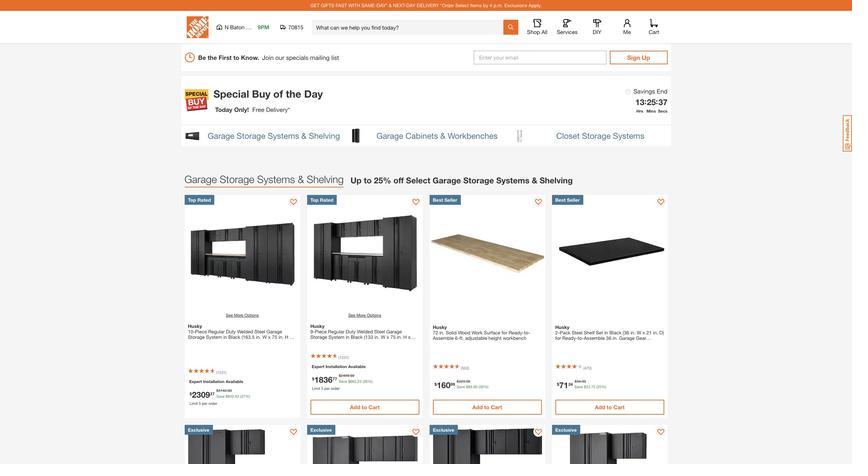 Task type: locate. For each thing, give the bounding box(es) containing it.
0 vertical spatial limit
[[312, 386, 320, 390]]

h left 72
[[404, 334, 407, 340]]

welded inside husky 9-piece regular duty welded steel garage storage system in black (133 in. w x 75 in. h x 19.6 in. d)
[[357, 329, 373, 335]]

00 inside $ 2309 37 $ 3142 . 00 save $ 832 . 63 ( 27 %) limit 5 per order
[[228, 388, 232, 393]]

3 add to cart button from the left
[[556, 400, 664, 415]]

1 seller from the left
[[445, 197, 458, 203]]

( right 63
[[240, 394, 241, 398]]

d) for 1836
[[327, 340, 332, 345]]

) for ft.
[[468, 366, 469, 370]]

see up husky 10-piece regular duty welded steel garage storage system in black (163.5 in. w x 75 in. h x 19.6 in. d)
[[226, 313, 233, 318]]

see for 2309
[[226, 313, 233, 318]]

piece
[[195, 329, 207, 335], [315, 329, 327, 335]]

special buy of the day
[[214, 88, 323, 100]]

1 horizontal spatial 23
[[586, 385, 590, 389]]

19.6
[[188, 340, 197, 345], [311, 340, 320, 345]]

h for 2309
[[285, 334, 288, 340]]

0 horizontal spatial :
[[645, 97, 647, 106]]

4 exclusive from the left
[[556, 427, 577, 433]]

1 horizontal spatial top
[[311, 197, 319, 203]]

2 horizontal spatial add to cart button
[[556, 400, 664, 415]]

seller
[[445, 197, 458, 203], [567, 197, 580, 203]]

5 for 2309
[[199, 401, 201, 405]]

1 horizontal spatial assemble
[[584, 335, 605, 341]]

0 horizontal spatial d)
[[205, 340, 210, 345]]

23 left 26
[[358, 379, 362, 383]]

today
[[215, 106, 232, 113]]

cart for husky 2-pack steel shelf set in black (36 in. w x 21 in. d) for ready-to-assemble 36 in. garage gear cabinet
[[614, 404, 625, 410]]

2 see more options link from the left
[[348, 312, 381, 319]]

regular inside husky 9-piece regular duty welded steel garage storage system in black (133 in. w x 75 in. h x 19.6 in. d)
[[328, 329, 345, 335]]

%) right 63
[[245, 394, 250, 398]]

%) inside $ 2309 37 $ 3142 . 00 save $ 832 . 63 ( 27 %) limit 5 per order
[[245, 394, 250, 398]]

for
[[502, 330, 508, 336], [556, 335, 561, 341]]

in
[[605, 330, 608, 336], [223, 334, 227, 340], [346, 334, 350, 340]]

steel inside husky 9-piece regular duty welded steel garage storage system in black (133 in. w x 75 in. h x 19.6 in. d)
[[374, 329, 385, 335]]

w for 2309
[[263, 334, 267, 340]]

1 add to cart button from the left
[[311, 400, 419, 415]]

2 duty from the left
[[346, 329, 356, 335]]

0 vertical spatial 25
[[647, 97, 656, 107]]

1 horizontal spatial 4-piece regular duty welded steel garage storage system in black image
[[430, 425, 545, 464]]

expert installation available up 2499
[[312, 364, 366, 369]]

0 horizontal spatial expert
[[189, 379, 202, 384]]

00 inside $ 1836 77 $ 2499 . 00 save $ 662 . 23 ( 26 %) limit 5 per order
[[350, 373, 355, 378]]

229
[[459, 379, 465, 383]]

garage cabinets & workbenches button
[[345, 126, 508, 146]]

1 vertical spatial installation
[[203, 379, 225, 384]]

to- right pack
[[578, 335, 584, 341]]

ready- right 2-
[[563, 335, 578, 341]]

25 up mins
[[647, 97, 656, 107]]

75 down ( 470 )
[[592, 385, 596, 389]]

0 vertical spatial 5
[[321, 386, 323, 390]]

duty
[[226, 329, 236, 335], [346, 329, 356, 335]]

2 options from the left
[[367, 313, 381, 318]]

2 best seller from the left
[[556, 197, 580, 203]]

) up the "$ 160 99 $ 229 . 99 save $ 69 . 00 ( 30 %)"
[[468, 366, 469, 370]]

all
[[542, 29, 548, 35]]

0 horizontal spatial 00
[[228, 388, 232, 393]]

1 vertical spatial ( 1231 )
[[216, 370, 226, 375]]

1231 up 2499
[[340, 355, 348, 360]]

duty left (163.5
[[226, 329, 236, 335]]

1 horizontal spatial order
[[331, 386, 340, 390]]

per down 2309
[[202, 401, 207, 405]]

99 inside $ 71 24 $ 94 . 99 save $ 23 . 75 ( 25 %)
[[582, 379, 586, 383]]

2 system from the left
[[329, 334, 345, 340]]

23 right 24
[[586, 385, 590, 389]]

black left (36
[[610, 330, 622, 336]]

system inside husky 9-piece regular duty welded steel garage storage system in black (133 in. w x 75 in. h x 19.6 in. d)
[[329, 334, 345, 340]]

top rated for 2309
[[188, 197, 211, 203]]

72 in. solid wood work surface for ready-to-assemble 6-ft. adjustable height workbench image
[[430, 195, 545, 311]]

the
[[208, 54, 217, 61], [286, 88, 301, 100]]

free delivery*
[[252, 106, 290, 113]]

. up 832
[[227, 388, 228, 393]]

99 for 160
[[466, 379, 470, 383]]

2 welded from the left
[[357, 329, 373, 335]]

regular for 2309
[[208, 329, 225, 335]]

storage inside husky 9-piece regular duty welded steel garage storage system in black (133 in. w x 75 in. h x 19.6 in. d)
[[311, 334, 327, 340]]

(133
[[364, 334, 373, 340]]

0 horizontal spatial assemble
[[433, 335, 454, 341]]

welded inside husky 10-piece regular duty welded steel garage storage system in black (163.5 in. w x 75 in. h x 19.6 in. d)
[[237, 329, 253, 335]]

husky inside husky 72 in. solid wood work surface for ready-to- assemble 6-ft. adjustable height workbench
[[433, 324, 447, 330]]

1231 for 2309
[[217, 370, 225, 375]]

w inside husky 10-piece regular duty welded steel garage storage system in black (163.5 in. w x 75 in. h x 19.6 in. d)
[[263, 334, 267, 340]]

(163.5
[[242, 334, 255, 340]]

4-piece heavy duty welded steel garage storage system in black (92 in. w x 81 in. h x 24 in. d) image
[[307, 425, 423, 464]]

1 assemble from the left
[[433, 335, 454, 341]]

1 horizontal spatial 00
[[350, 373, 355, 378]]

ready- inside the husky 2-pack steel shelf set in black (36 in. w x 21 in. d) for ready-to-assemble 36 in. garage gear cabinet
[[563, 335, 578, 341]]

0 horizontal spatial 99
[[451, 382, 455, 387]]

garage inside button
[[377, 131, 403, 140]]

4-piece regular duty welded steel garage storage system in black image
[[185, 425, 300, 464], [430, 425, 545, 464]]

limit for 1836
[[312, 386, 320, 390]]

30
[[480, 385, 484, 389]]

99 left 229
[[451, 382, 455, 387]]

best
[[433, 197, 443, 203], [556, 197, 566, 203]]

$ 160 99 $ 229 . 99 save $ 69 . 00 ( 30 %)
[[435, 379, 489, 390]]

0 horizontal spatial black
[[228, 334, 240, 340]]

ready- inside husky 72 in. solid wood work surface for ready-to- assemble 6-ft. adjustable height workbench
[[509, 330, 524, 336]]

expert installation available up 3142
[[189, 379, 243, 384]]

2 piece from the left
[[315, 329, 327, 335]]

1 horizontal spatial best seller
[[556, 197, 580, 203]]

see more options for 1836
[[348, 313, 381, 318]]

5 down 1836
[[321, 386, 323, 390]]

75 inside husky 9-piece regular duty welded steel garage storage system in black (133 in. w x 75 in. h x 19.6 in. d)
[[391, 334, 396, 340]]

0 horizontal spatial installation
[[203, 379, 225, 384]]

piece inside husky 9-piece regular duty welded steel garage storage system in black (133 in. w x 75 in. h x 19.6 in. d)
[[315, 329, 327, 335]]

garage cabinets & workbenches image
[[348, 128, 363, 143]]

best for 71
[[556, 197, 566, 203]]

0 vertical spatial the
[[208, 54, 217, 61]]

shelving inside garage storage systems & shelving button
[[309, 131, 340, 140]]

1 top rated from the left
[[188, 197, 211, 203]]

options up (133
[[367, 313, 381, 318]]

pack
[[560, 330, 571, 336]]

00 up 832
[[228, 388, 232, 393]]

husky 72 in. solid wood work surface for ready-to- assemble 6-ft. adjustable height workbench
[[433, 324, 530, 341]]

1 horizontal spatial rated
[[320, 197, 334, 203]]

2 see more options from the left
[[348, 313, 381, 318]]

2 add to cart button from the left
[[433, 400, 542, 415]]

99 for 71
[[582, 379, 586, 383]]

assemble left 36
[[584, 335, 605, 341]]

1 h from the left
[[285, 334, 288, 340]]

save inside $ 2309 37 $ 3142 . 00 save $ 832 . 63 ( 27 %) limit 5 per order
[[216, 394, 225, 398]]

save down 94
[[575, 385, 583, 389]]

order inside $ 2309 37 $ 3142 . 00 save $ 832 . 63 ( 27 %) limit 5 per order
[[209, 401, 217, 405]]

select left items
[[456, 2, 469, 8]]

0 horizontal spatial 25
[[598, 385, 602, 389]]

1 horizontal spatial add to cart
[[473, 404, 502, 410]]

75 right (133
[[391, 334, 396, 340]]

installation
[[326, 364, 347, 369], [203, 379, 225, 384]]

gear
[[636, 335, 647, 341]]

37
[[659, 97, 668, 107], [210, 391, 215, 396]]

save for 1836
[[339, 379, 347, 383]]

add to cart for 71
[[595, 404, 625, 410]]

1 horizontal spatial add to cart button
[[433, 400, 542, 415]]

99 up "69"
[[466, 379, 470, 383]]

garage inside the husky 2-pack steel shelf set in black (36 in. w x 21 in. d) for ready-to-assemble 36 in. garage gear cabinet
[[619, 335, 635, 341]]

0 horizontal spatial add to cart button
[[311, 400, 419, 415]]

Enter your email text field
[[474, 51, 607, 64]]

n
[[225, 24, 229, 30]]

1 vertical spatial 25
[[598, 385, 602, 389]]

in left (163.5
[[223, 334, 227, 340]]

0 vertical spatial available
[[348, 364, 366, 369]]

2 seller from the left
[[567, 197, 580, 203]]

( 470 )
[[584, 366, 592, 370]]

x right (133
[[387, 334, 389, 340]]

w inside husky 9-piece regular duty welded steel garage storage system in black (133 in. w x 75 in. h x 19.6 in. d)
[[381, 334, 385, 340]]

0 horizontal spatial rated
[[198, 197, 211, 203]]

0 horizontal spatial 4-piece regular duty welded steel garage storage system in black image
[[185, 425, 300, 464]]

buy
[[252, 88, 271, 100]]

save inside $ 1836 77 $ 2499 . 00 save $ 662 . 23 ( 26 %) limit 5 per order
[[339, 379, 347, 383]]

0 vertical spatial order
[[331, 386, 340, 390]]

1 see from the left
[[226, 313, 233, 318]]

0 vertical spatial 23
[[358, 379, 362, 383]]

see up husky 9-piece regular duty welded steel garage storage system in black (133 in. w x 75 in. h x 19.6 in. d)
[[348, 313, 355, 318]]

h inside husky 9-piece regular duty welded steel garage storage system in black (133 in. w x 75 in. h x 19.6 in. d)
[[404, 334, 407, 340]]

1 horizontal spatial duty
[[346, 329, 356, 335]]

day*
[[377, 2, 388, 8]]

per down 1836
[[325, 386, 330, 390]]

0 vertical spatial garage storage systems & shelving
[[208, 131, 340, 140]]

assemble left 6-
[[433, 335, 454, 341]]

%)
[[368, 379, 373, 383], [484, 385, 489, 389], [602, 385, 607, 389], [245, 394, 250, 398]]

installation for 2309
[[203, 379, 225, 384]]

2 assemble from the left
[[584, 335, 605, 341]]

75 for 2309
[[272, 334, 277, 340]]

1836
[[315, 375, 333, 384]]

1 more from the left
[[234, 313, 243, 318]]

2 best from the left
[[556, 197, 566, 203]]

husky inside husky 10-piece regular duty welded steel garage storage system in black (163.5 in. w x 75 in. h x 19.6 in. d)
[[188, 323, 202, 329]]

black left (163.5
[[228, 334, 240, 340]]

exclusive for 4-piece heavy duty welded steel garage storage system in black (92 in. w x 81 in. h x 24 in. d) image
[[311, 427, 332, 433]]

closet storage systems
[[557, 131, 645, 140]]

save down 229
[[457, 385, 465, 389]]

per for 1836
[[325, 386, 330, 390]]

1 horizontal spatial installation
[[326, 364, 347, 369]]

0 horizontal spatial top
[[188, 197, 196, 203]]

5 inside $ 2309 37 $ 3142 . 00 save $ 832 . 63 ( 27 %) limit 5 per order
[[199, 401, 201, 405]]

for right height at the bottom right of page
[[502, 330, 508, 336]]

regular inside husky 10-piece regular duty welded steel garage storage system in black (163.5 in. w x 75 in. h x 19.6 in. d)
[[208, 329, 225, 335]]

2 horizontal spatial w
[[637, 330, 642, 336]]

00 up 662 in the left bottom of the page
[[350, 373, 355, 378]]

) up 2499
[[348, 355, 349, 360]]

add for 71
[[595, 404, 605, 410]]

regular right the '10-'
[[208, 329, 225, 335]]

order inside $ 1836 77 $ 2499 . 00 save $ 662 . 23 ( 26 %) limit 5 per order
[[331, 386, 340, 390]]

( inside $ 71 24 $ 94 . 99 save $ 23 . 75 ( 25 %)
[[597, 385, 598, 389]]

the right of on the left top
[[286, 88, 301, 100]]

h inside husky 10-piece regular duty welded steel garage storage system in black (163.5 in. w x 75 in. h x 19.6 in. d)
[[285, 334, 288, 340]]

installation for 1836
[[326, 364, 347, 369]]

regular right 9-
[[328, 329, 345, 335]]

1 top from the left
[[188, 197, 196, 203]]

piece inside husky 10-piece regular duty welded steel garage storage system in black (163.5 in. w x 75 in. h x 19.6 in. d)
[[195, 329, 207, 335]]

( inside $ 1836 77 $ 2499 . 00 save $ 662 . 23 ( 26 %) limit 5 per order
[[363, 379, 364, 383]]

exclusive for first 4-piece regular duty welded steel garage storage system in black image
[[188, 427, 209, 433]]

1 system from the left
[[206, 334, 222, 340]]

w inside the husky 2-pack steel shelf set in black (36 in. w x 21 in. d) for ready-to-assemble 36 in. garage gear cabinet
[[637, 330, 642, 336]]

1 horizontal spatial expert installation available
[[312, 364, 366, 369]]

37 left 3142
[[210, 391, 215, 396]]

x right (163.5
[[268, 334, 271, 340]]

systems inside closet storage systems button
[[613, 131, 645, 140]]

welded for 2309
[[237, 329, 253, 335]]

1 vertical spatial expert
[[189, 379, 202, 384]]

0 vertical spatial select
[[456, 2, 469, 8]]

2 exclusive from the left
[[311, 427, 332, 433]]

75 for 1836
[[391, 334, 396, 340]]

storage inside husky 10-piece regular duty welded steel garage storage system in black (163.5 in. w x 75 in. h x 19.6 in. d)
[[188, 334, 205, 340]]

add for 160
[[473, 404, 483, 410]]

h left 9-
[[285, 334, 288, 340]]

save down 3142
[[216, 394, 225, 398]]

What can we help you find today? search field
[[316, 20, 503, 34]]

%) inside $ 71 24 $ 94 . 99 save $ 23 . 75 ( 25 %)
[[602, 385, 607, 389]]

2 more from the left
[[357, 313, 366, 318]]

0 horizontal spatial ( 1231 )
[[216, 370, 226, 375]]

0 horizontal spatial more
[[234, 313, 243, 318]]

the home depot logo image
[[187, 16, 208, 38]]

garage cabinets & workbenches
[[377, 131, 498, 140]]

0 horizontal spatial 23
[[358, 379, 362, 383]]

in.
[[440, 330, 445, 336], [631, 330, 636, 336], [653, 330, 658, 336], [256, 334, 261, 340], [279, 334, 284, 340], [375, 334, 380, 340], [397, 334, 402, 340], [613, 335, 618, 341], [199, 340, 204, 345], [321, 340, 326, 345]]

5 inside $ 1836 77 $ 2499 . 00 save $ 662 . 23 ( 26 %) limit 5 per order
[[321, 386, 323, 390]]

2 horizontal spatial 00
[[474, 385, 478, 389]]

1 exclusive from the left
[[188, 427, 209, 433]]

display image for 2-pack steel shelf set in black (36 in. w x 21 in. d) for ready-to-assemble 36 in. garage gear cabinet image
[[658, 199, 664, 206]]

0 horizontal spatial welded
[[237, 329, 253, 335]]

save inside $ 71 24 $ 94 . 99 save $ 23 . 75 ( 25 %)
[[575, 385, 583, 389]]

feedback link image
[[843, 115, 852, 152]]

2 horizontal spatial 99
[[582, 379, 586, 383]]

in for 1836
[[346, 334, 350, 340]]

seller for 71
[[567, 197, 580, 203]]

2 horizontal spatial d)
[[660, 330, 664, 336]]

rated for 2309
[[198, 197, 211, 203]]

0 horizontal spatial 1231
[[217, 370, 225, 375]]

display image
[[290, 199, 297, 206], [413, 199, 419, 206], [535, 199, 542, 206], [413, 429, 419, 436], [535, 429, 542, 436]]

72
[[433, 330, 438, 336]]

1 horizontal spatial black
[[351, 334, 363, 340]]

black inside the husky 2-pack steel shelf set in black (36 in. w x 21 in. d) for ready-to-assemble 36 in. garage gear cabinet
[[610, 330, 622, 336]]

in inside husky 10-piece regular duty welded steel garage storage system in black (163.5 in. w x 75 in. h x 19.6 in. d)
[[223, 334, 227, 340]]

0 horizontal spatial see
[[226, 313, 233, 318]]

%) for 2309
[[245, 394, 250, 398]]

0 horizontal spatial top rated
[[188, 197, 211, 203]]

rouge
[[246, 24, 262, 30]]

add to cart
[[350, 404, 380, 410], [473, 404, 502, 410], [595, 404, 625, 410]]

system right 9-
[[329, 334, 345, 340]]

banner image image
[[185, 88, 208, 112]]

end
[[657, 87, 668, 95]]

0 vertical spatial installation
[[326, 364, 347, 369]]

( right 662 in the left bottom of the page
[[363, 379, 364, 383]]

black inside husky 9-piece regular duty welded steel garage storage system in black (133 in. w x 75 in. h x 19.6 in. d)
[[351, 334, 363, 340]]

options
[[245, 313, 259, 318], [367, 313, 381, 318]]

1 duty from the left
[[226, 329, 236, 335]]

in left (133
[[346, 334, 350, 340]]

1 see more options link from the left
[[226, 312, 259, 319]]

save inside the "$ 160 99 $ 229 . 99 save $ 69 . 00 ( 30 %)"
[[457, 385, 465, 389]]

) up 3142
[[225, 370, 226, 375]]

per inside $ 1836 77 $ 2499 . 00 save $ 662 . 23 ( 26 %) limit 5 per order
[[325, 386, 330, 390]]

2-
[[556, 330, 560, 336]]

select right off
[[406, 176, 431, 185]]

diy button
[[587, 19, 608, 35]]

19.6 inside husky 10-piece regular duty welded steel garage storage system in black (163.5 in. w x 75 in. h x 19.6 in. d)
[[188, 340, 197, 345]]

75 inside husky 10-piece regular duty welded steel garage storage system in black (163.5 in. w x 75 in. h x 19.6 in. d)
[[272, 334, 277, 340]]

1 horizontal spatial to-
[[578, 335, 584, 341]]

cart
[[649, 29, 659, 35], [369, 404, 380, 410], [491, 404, 502, 410], [614, 404, 625, 410]]

1 regular from the left
[[208, 329, 225, 335]]

1 welded from the left
[[237, 329, 253, 335]]

2 add from the left
[[473, 404, 483, 410]]

best seller
[[433, 197, 458, 203], [556, 197, 580, 203]]

: up mins
[[656, 97, 658, 106]]

regular
[[208, 329, 225, 335], [328, 329, 345, 335]]

save down 2499
[[339, 379, 347, 383]]

26
[[364, 379, 368, 383]]

husky inside the husky 2-pack steel shelf set in black (36 in. w x 21 in. d) for ready-to-assemble 36 in. garage gear cabinet
[[556, 324, 570, 330]]

in for 2309
[[223, 334, 227, 340]]

2 : from the left
[[656, 97, 658, 106]]

1 horizontal spatial 25
[[647, 97, 656, 107]]

. up 662 in the left bottom of the page
[[349, 373, 350, 378]]

0 horizontal spatial regular
[[208, 329, 225, 335]]

options up (163.5
[[245, 313, 259, 318]]

exclusive
[[188, 427, 209, 433], [311, 427, 332, 433], [433, 427, 454, 433], [556, 427, 577, 433]]

expert installation available for 2309
[[189, 379, 243, 384]]

0 horizontal spatial options
[[245, 313, 259, 318]]

1 horizontal spatial 99
[[466, 379, 470, 383]]

limit inside $ 2309 37 $ 3142 . 00 save $ 832 . 63 ( 27 %) limit 5 per order
[[190, 401, 198, 405]]

available up 63
[[226, 379, 243, 384]]

same-
[[362, 2, 377, 8]]

1 horizontal spatial regular
[[328, 329, 345, 335]]

up
[[351, 176, 362, 185]]

installation up 77
[[326, 364, 347, 369]]

) for 21
[[591, 366, 592, 370]]

clock grey image
[[626, 89, 631, 94]]

delivery
[[417, 2, 439, 8]]

1 horizontal spatial see more options link
[[348, 312, 381, 319]]

1 horizontal spatial ( 1231 )
[[339, 355, 349, 360]]

1 options from the left
[[245, 313, 259, 318]]

( 1231 ) up 3142
[[216, 370, 226, 375]]

2 top rated from the left
[[311, 197, 334, 203]]

25 inside 13 hrs : 25 mins : 37 secs
[[647, 97, 656, 107]]

1 rated from the left
[[198, 197, 211, 203]]

0 horizontal spatial ready-
[[509, 330, 524, 336]]

see more options link for 2309
[[226, 312, 259, 319]]

0 horizontal spatial piece
[[195, 329, 207, 335]]

2 rated from the left
[[320, 197, 334, 203]]

add down 30
[[473, 404, 483, 410]]

1 piece from the left
[[195, 329, 207, 335]]

5 for 1836
[[321, 386, 323, 390]]

w left 21
[[637, 330, 642, 336]]

& inside garage storage systems & shelving button
[[302, 131, 307, 140]]

steel for 2309
[[255, 329, 265, 335]]

see more options up husky 10-piece regular duty welded steel garage storage system in black (163.5 in. w x 75 in. h x 19.6 in. d)
[[226, 313, 259, 318]]

0 horizontal spatial see more options
[[226, 313, 259, 318]]

19.6 inside husky 9-piece regular duty welded steel garage storage system in black (133 in. w x 75 in. h x 19.6 in. d)
[[311, 340, 320, 345]]

add down $ 71 24 $ 94 . 99 save $ 23 . 75 ( 25 %)
[[595, 404, 605, 410]]

0 horizontal spatial best
[[433, 197, 443, 203]]

. down 470
[[590, 385, 592, 389]]

expert up 2309
[[189, 379, 202, 384]]

2 h from the left
[[404, 334, 407, 340]]

in inside husky 9-piece regular duty welded steel garage storage system in black (133 in. w x 75 in. h x 19.6 in. d)
[[346, 334, 350, 340]]

for inside husky 72 in. solid wood work surface for ready-to- assemble 6-ft. adjustable height workbench
[[502, 330, 508, 336]]

assemble inside the husky 2-pack steel shelf set in black (36 in. w x 21 in. d) for ready-to-assemble 36 in. garage gear cabinet
[[584, 335, 605, 341]]

10-piece regular duty welded steel garage storage system in black (163.5 in. w x 75 in. h x 19.6 in. d) image
[[185, 195, 300, 311]]

0 horizontal spatial 37
[[210, 391, 215, 396]]

closet storage systems button
[[508, 126, 671, 146]]

1 vertical spatial 23
[[586, 385, 590, 389]]

x left 72
[[408, 334, 411, 340]]

0 horizontal spatial h
[[285, 334, 288, 340]]

steel inside husky 10-piece regular duty welded steel garage storage system in black (163.5 in. w x 75 in. h x 19.6 in. d)
[[255, 329, 265, 335]]

order down 77
[[331, 386, 340, 390]]

2 horizontal spatial in
[[605, 330, 608, 336]]

per inside $ 2309 37 $ 3142 . 00 save $ 832 . 63 ( 27 %) limit 5 per order
[[202, 401, 207, 405]]

husky inside husky 9-piece regular duty welded steel garage storage system in black (133 in. w x 75 in. h x 19.6 in. d)
[[311, 323, 325, 329]]

00 right "69"
[[474, 385, 478, 389]]

top for 1836
[[311, 197, 319, 203]]

5
[[321, 386, 323, 390], [199, 401, 201, 405]]

1 horizontal spatial in
[[346, 334, 350, 340]]

0 vertical spatial expert
[[312, 364, 325, 369]]

3 exclusive from the left
[[433, 427, 454, 433]]

garage
[[208, 131, 235, 140], [377, 131, 403, 140], [185, 173, 217, 185], [433, 176, 461, 185], [267, 329, 282, 335], [386, 329, 402, 335], [619, 335, 635, 341]]

to
[[234, 54, 239, 61], [364, 176, 372, 185], [362, 404, 367, 410], [484, 404, 490, 410], [607, 404, 612, 410]]

ready- right height at the bottom right of page
[[509, 330, 524, 336]]

3 add from the left
[[595, 404, 605, 410]]

exclusive for second 4-piece regular duty welded steel garage storage system in black image from the left
[[433, 427, 454, 433]]

37 up the secs
[[659, 97, 668, 107]]

closet
[[557, 131, 580, 140]]

2 regular from the left
[[328, 329, 345, 335]]

*order
[[440, 2, 454, 8]]

%) right "69"
[[484, 385, 489, 389]]

%) inside $ 1836 77 $ 2499 . 00 save $ 662 . 23 ( 26 %) limit 5 per order
[[368, 379, 373, 383]]

2 19.6 from the left
[[311, 340, 320, 345]]

cart for husky 9-piece regular duty welded steel garage storage system in black (133 in. w x 75 in. h x 19.6 in. d)
[[369, 404, 380, 410]]

24
[[569, 382, 573, 387]]

steel for 1836
[[374, 329, 385, 335]]

2 horizontal spatial 75
[[592, 385, 596, 389]]

1 horizontal spatial see
[[348, 313, 355, 318]]

%) right 24
[[602, 385, 607, 389]]

system right the '10-'
[[206, 334, 222, 340]]

piece for 1836
[[315, 329, 327, 335]]

x left 21
[[643, 330, 645, 336]]

0 horizontal spatial in
[[223, 334, 227, 340]]

%) inside the "$ 160 99 $ 229 . 99 save $ 69 . 00 ( 30 %)"
[[484, 385, 489, 389]]

to- left 2-
[[524, 330, 530, 336]]

. down ( 502 )
[[465, 379, 466, 383]]

our
[[275, 54, 284, 61]]

black left (133
[[351, 334, 363, 340]]

duty inside husky 9-piece regular duty welded steel garage storage system in black (133 in. w x 75 in. h x 19.6 in. d)
[[346, 329, 356, 335]]

1 vertical spatial 37
[[210, 391, 215, 396]]

1 19.6 from the left
[[188, 340, 197, 345]]

limit down 2309
[[190, 401, 198, 405]]

1 horizontal spatial options
[[367, 313, 381, 318]]

( right "69"
[[479, 385, 480, 389]]

1 horizontal spatial steel
[[374, 329, 385, 335]]

more up husky 9-piece regular duty welded steel garage storage system in black (133 in. w x 75 in. h x 19.6 in. d)
[[357, 313, 366, 318]]

add
[[350, 404, 360, 410], [473, 404, 483, 410], [595, 404, 605, 410]]

add down 662 in the left bottom of the page
[[350, 404, 360, 410]]

1 horizontal spatial w
[[381, 334, 385, 340]]

in. inside husky 72 in. solid wood work surface for ready-to- assemble 6-ft. adjustable height workbench
[[440, 330, 445, 336]]

top
[[188, 197, 196, 203], [311, 197, 319, 203]]

1 horizontal spatial limit
[[312, 386, 320, 390]]

1 best seller from the left
[[433, 197, 458, 203]]

1 horizontal spatial the
[[286, 88, 301, 100]]

2 see from the left
[[348, 313, 355, 318]]

systems inside garage storage systems & shelving button
[[268, 131, 299, 140]]

( inside $ 2309 37 $ 3142 . 00 save $ 832 . 63 ( 27 %) limit 5 per order
[[240, 394, 241, 398]]

in right set
[[605, 330, 608, 336]]

mailing
[[310, 54, 330, 61]]

25
[[647, 97, 656, 107], [598, 385, 602, 389]]

expert for 1836
[[312, 364, 325, 369]]

( 1231 ) for 1836
[[339, 355, 349, 360]]

1 horizontal spatial add
[[473, 404, 483, 410]]

see
[[226, 313, 233, 318], [348, 313, 355, 318]]

today only!
[[215, 106, 249, 113]]

&
[[389, 2, 392, 8], [302, 131, 307, 140], [441, 131, 446, 140], [298, 173, 304, 185], [532, 176, 538, 185]]

see more options link up husky 10-piece regular duty welded steel garage storage system in black (163.5 in. w x 75 in. h x 19.6 in. d)
[[226, 312, 259, 319]]

be
[[198, 54, 206, 61]]

1231 for 1836
[[340, 355, 348, 360]]

1 horizontal spatial 75
[[391, 334, 396, 340]]

0 vertical spatial per
[[325, 386, 330, 390]]

w right (163.5
[[263, 334, 267, 340]]

3-piece heavy duty welded steel garage storage system in black (64 in. w x 81 in. h x 24 in. d) image
[[552, 425, 668, 464]]

installation up 3142
[[203, 379, 225, 384]]

2 add to cart from the left
[[473, 404, 502, 410]]

limit inside $ 1836 77 $ 2499 . 00 save $ 662 . 23 ( 26 %) limit 5 per order
[[312, 386, 320, 390]]

0 horizontal spatial w
[[263, 334, 267, 340]]

add to cart button for 160
[[433, 400, 542, 415]]

) up $ 71 24 $ 94 . 99 save $ 23 . 75 ( 25 %)
[[591, 366, 592, 370]]

%) right 662 in the left bottom of the page
[[368, 379, 373, 383]]

1 horizontal spatial top rated
[[311, 197, 334, 203]]

0 vertical spatial ( 1231 )
[[339, 355, 349, 360]]

. left '27'
[[234, 394, 235, 398]]

free
[[252, 106, 264, 113]]

d) inside husky 9-piece regular duty welded steel garage storage system in black (133 in. w x 75 in. h x 19.6 in. d)
[[327, 340, 332, 345]]

0 horizontal spatial available
[[226, 379, 243, 384]]

3 add to cart from the left
[[595, 404, 625, 410]]

2 horizontal spatial add
[[595, 404, 605, 410]]

1 see more options from the left
[[226, 313, 259, 318]]

2 top from the left
[[311, 197, 319, 203]]

d)
[[660, 330, 664, 336], [205, 340, 210, 345], [327, 340, 332, 345]]

19.6 for 1836
[[311, 340, 320, 345]]

available up 2499
[[348, 364, 366, 369]]

system inside husky 10-piece regular duty welded steel garage storage system in black (163.5 in. w x 75 in. h x 19.6 in. d)
[[206, 334, 222, 340]]

welded for 1836
[[357, 329, 373, 335]]

23 inside $ 71 24 $ 94 . 99 save $ 23 . 75 ( 25 %)
[[586, 385, 590, 389]]

adjustable
[[465, 335, 487, 341]]

1 horizontal spatial best
[[556, 197, 566, 203]]

70815
[[288, 24, 304, 30]]

1 horizontal spatial 37
[[659, 97, 668, 107]]

h for 1836
[[404, 334, 407, 340]]

99 right 94
[[582, 379, 586, 383]]

$
[[339, 373, 341, 378], [312, 376, 315, 381], [348, 379, 350, 383], [457, 379, 459, 383], [575, 379, 577, 383], [435, 382, 437, 387], [557, 382, 560, 387], [466, 385, 468, 389], [584, 385, 586, 389], [216, 388, 218, 393], [190, 391, 192, 396], [226, 394, 228, 398]]

d) inside husky 10-piece regular duty welded steel garage storage system in black (163.5 in. w x 75 in. h x 19.6 in. d)
[[205, 340, 210, 345]]

display image
[[658, 199, 664, 206], [290, 429, 297, 436], [658, 429, 664, 436]]

duty inside husky 10-piece regular duty welded steel garage storage system in black (163.5 in. w x 75 in. h x 19.6 in. d)
[[226, 329, 236, 335]]

36
[[606, 335, 612, 341]]

1 best from the left
[[433, 197, 443, 203]]

662
[[350, 379, 357, 383]]

duty for 2309
[[226, 329, 236, 335]]

assemble inside husky 72 in. solid wood work surface for ready-to- assemble 6-ft. adjustable height workbench
[[433, 335, 454, 341]]

add to cart button
[[311, 400, 419, 415], [433, 400, 542, 415], [556, 400, 664, 415]]

see more options up husky 9-piece regular duty welded steel garage storage system in black (133 in. w x 75 in. h x 19.6 in. d)
[[348, 313, 381, 318]]

0 horizontal spatial 75
[[272, 334, 277, 340]]

( up $ 1836 77 $ 2499 . 00 save $ 662 . 23 ( 26 %) limit 5 per order
[[339, 355, 340, 360]]

fast
[[336, 2, 347, 8]]

19.6 down 9-
[[311, 340, 320, 345]]

21
[[647, 330, 652, 336]]

add to cart for 160
[[473, 404, 502, 410]]

1231 up 3142
[[217, 370, 225, 375]]

w right (133
[[381, 334, 385, 340]]

1231
[[340, 355, 348, 360], [217, 370, 225, 375]]

1 vertical spatial limit
[[190, 401, 198, 405]]

1 horizontal spatial 1231
[[340, 355, 348, 360]]

99
[[466, 379, 470, 383], [582, 379, 586, 383], [451, 382, 455, 387]]

expert for 2309
[[189, 379, 202, 384]]

2 horizontal spatial steel
[[572, 330, 583, 336]]

black inside husky 10-piece regular duty welded steel garage storage system in black (163.5 in. w x 75 in. h x 19.6 in. d)
[[228, 334, 240, 340]]

0 horizontal spatial to-
[[524, 330, 530, 336]]

( 502 )
[[461, 366, 469, 370]]

husky for 2-
[[556, 324, 570, 330]]

25 right 24
[[598, 385, 602, 389]]

garage storage systems & shelving inside button
[[208, 131, 340, 140]]

first
[[219, 54, 232, 61]]

see more options link up husky 9-piece regular duty welded steel garage storage system in black (133 in. w x 75 in. h x 19.6 in. d)
[[348, 312, 381, 319]]

0 vertical spatial 37
[[659, 97, 668, 107]]

77
[[333, 376, 337, 381]]

0 horizontal spatial for
[[502, 330, 508, 336]]



Task type: describe. For each thing, give the bounding box(es) containing it.
display image for husky 10-piece regular duty welded steel garage storage system in black (163.5 in. w x 75 in. h x 19.6 in. d)
[[290, 199, 297, 206]]

25 inside $ 71 24 $ 94 . 99 save $ 23 . 75 ( 25 %)
[[598, 385, 602, 389]]

x inside the husky 2-pack steel shelf set in black (36 in. w x 21 in. d) for ready-to-assemble 36 in. garage gear cabinet
[[643, 330, 645, 336]]

& inside the 'garage cabinets & workbenches' button
[[441, 131, 446, 140]]

cart link
[[647, 19, 662, 35]]

garage storage systems & shelving button
[[181, 126, 345, 146]]

0 horizontal spatial select
[[406, 176, 431, 185]]

) for (133
[[348, 355, 349, 360]]

37 inside 13 hrs : 25 mins : 37 secs
[[659, 97, 668, 107]]

w for 1836
[[381, 334, 385, 340]]

9-piece regular duty welded steel garage storage system in black (133 in. w x 75 in. h x 19.6 in. d) image
[[307, 195, 423, 311]]

storage inside button
[[237, 131, 266, 140]]

see more options link for 1836
[[348, 312, 381, 319]]

mins
[[647, 108, 656, 113]]

display image for husky 72 in. solid wood work surface for ready-to- assemble 6-ft. adjustable height workbench
[[535, 199, 542, 206]]

husky for 9-
[[311, 323, 325, 329]]

secs
[[658, 108, 668, 113]]

husky 10-piece regular duty welded steel garage storage system in black (163.5 in. w x 75 in. h x 19.6 in. d)
[[188, 323, 292, 345]]

next-
[[393, 2, 406, 8]]

( up $ 2309 37 $ 3142 . 00 save $ 832 . 63 ( 27 %) limit 5 per order
[[216, 370, 217, 375]]

1 : from the left
[[645, 97, 647, 106]]

seller for 160
[[445, 197, 458, 203]]

10-
[[188, 329, 195, 335]]

cart for husky 72 in. solid wood work surface for ready-to- assemble 6-ft. adjustable height workbench
[[491, 404, 502, 410]]

more for 2309
[[234, 313, 243, 318]]

workbench
[[503, 335, 527, 341]]

1 vertical spatial the
[[286, 88, 301, 100]]

top for 2309
[[188, 197, 196, 203]]

top rated for 1836
[[311, 197, 334, 203]]

( up 229
[[461, 366, 462, 370]]

of
[[273, 88, 283, 100]]

(36
[[623, 330, 629, 336]]

husky for 10-
[[188, 323, 202, 329]]

cabinets
[[406, 131, 438, 140]]

steel inside the husky 2-pack steel shelf set in black (36 in. w x 21 in. d) for ready-to-assemble 36 in. garage gear cabinet
[[572, 330, 583, 336]]

apply.
[[529, 2, 542, 8]]

x left 9-
[[290, 334, 292, 340]]

best seller for 71
[[556, 197, 580, 203]]

( up $ 71 24 $ 94 . 99 save $ 23 . 75 ( 25 %)
[[584, 366, 585, 370]]

best for 160
[[433, 197, 443, 203]]

display image for 3-piece heavy duty welded steel garage storage system in black (64 in. w x 81 in. h x 24 in. d) image
[[658, 429, 664, 436]]

%) for 71
[[602, 385, 607, 389]]

75 inside $ 71 24 $ 94 . 99 save $ 23 . 75 ( 25 %)
[[592, 385, 596, 389]]

1 add from the left
[[350, 404, 360, 410]]

to- inside the husky 2-pack steel shelf set in black (36 in. w x 21 in. d) for ready-to-assemble 36 in. garage gear cabinet
[[578, 335, 584, 341]]

garage inside husky 9-piece regular duty welded steel garage storage system in black (133 in. w x 75 in. h x 19.6 in. d)
[[386, 329, 402, 335]]

diy
[[593, 29, 602, 35]]

$ 71 24 $ 94 . 99 save $ 23 . 75 ( 25 %)
[[557, 379, 607, 390]]

13 hrs : 25 mins : 37 secs
[[636, 97, 668, 113]]

$ 1836 77 $ 2499 . 00 save $ 662 . 23 ( 26 %) limit 5 per order
[[312, 373, 373, 390]]

get gifts fast with same-day* & next-day delivery *order select items by 4 p.m. exclusions apply.
[[310, 2, 542, 8]]

160
[[437, 380, 451, 390]]

specials
[[286, 54, 308, 61]]

regular for 1836
[[328, 329, 345, 335]]

to for husky 72 in. solid wood work surface for ready-to- assemble 6-ft. adjustable height workbench
[[484, 404, 490, 410]]

be the first to know. join our specials mailing list
[[198, 54, 339, 61]]

display image for husky 9-piece regular duty welded steel garage storage system in black (133 in. w x 75 in. h x 19.6 in. d)
[[413, 199, 419, 206]]

system for 1836
[[329, 334, 345, 340]]

add to cart button for 71
[[556, 400, 664, 415]]

69
[[468, 385, 472, 389]]

shelf
[[584, 330, 595, 336]]

surface
[[484, 330, 501, 336]]

black for 1836
[[351, 334, 363, 340]]

$ 2309 37 $ 3142 . 00 save $ 832 . 63 ( 27 %) limit 5 per order
[[190, 388, 250, 405]]

d) inside the husky 2-pack steel shelf set in black (36 in. w x 21 in. d) for ready-to-assemble 36 in. garage gear cabinet
[[660, 330, 664, 336]]

to- inside husky 72 in. solid wood work surface for ready-to- assemble 6-ft. adjustable height workbench
[[524, 330, 530, 336]]

order for 2309
[[209, 401, 217, 405]]

garage inside button
[[208, 131, 235, 140]]

husky 9-piece regular duty welded steel garage storage system in black (133 in. w x 75 in. h x 19.6 in. d)
[[311, 323, 411, 345]]

workbenches
[[448, 131, 498, 140]]

per for 2309
[[202, 401, 207, 405]]

2-pack steel shelf set in black (36 in. w x 21 in. d) for ready-to-assemble 36 in. garage gear cabinet image
[[552, 195, 668, 311]]

special
[[214, 88, 249, 100]]

shop
[[527, 29, 540, 35]]

shop all button
[[527, 19, 548, 35]]

exclusive for 3-piece heavy duty welded steel garage storage system in black (64 in. w x 81 in. h x 24 in. d) image
[[556, 427, 577, 433]]

470
[[585, 366, 591, 370]]

1 vertical spatial garage storage systems & shelving
[[185, 173, 344, 185]]

2 4-piece regular duty welded steel garage storage system in black image from the left
[[430, 425, 545, 464]]

day
[[304, 88, 323, 100]]

. right 24
[[581, 379, 582, 383]]

items
[[470, 2, 482, 8]]

70815 button
[[280, 24, 304, 31]]

garage inside husky 10-piece regular duty welded steel garage storage system in black (163.5 in. w x 75 in. h x 19.6 in. d)
[[267, 329, 282, 335]]

options for 2309
[[245, 313, 259, 318]]

rated for 1836
[[320, 197, 334, 203]]

join
[[262, 54, 274, 61]]

3142
[[218, 388, 227, 393]]

cabinet
[[556, 341, 572, 346]]

for inside the husky 2-pack steel shelf set in black (36 in. w x 21 in. d) for ready-to-assemble 36 in. garage gear cabinet
[[556, 335, 561, 341]]

502
[[462, 366, 468, 370]]

19.6 for 2309
[[188, 340, 197, 345]]

shop all
[[527, 29, 548, 35]]

( 1231 ) for 2309
[[216, 370, 226, 375]]

) for (163.5
[[225, 370, 226, 375]]

25%
[[374, 176, 391, 185]]

system for 2309
[[206, 334, 222, 340]]

save for 71
[[575, 385, 583, 389]]

best seller for 160
[[433, 197, 458, 203]]

sign up
[[627, 54, 650, 61]]

71
[[560, 380, 569, 390]]

00 for 1836
[[350, 373, 355, 378]]

1 add to cart from the left
[[350, 404, 380, 410]]

black for 2309
[[228, 334, 240, 340]]

storage inside button
[[582, 131, 611, 140]]

6-
[[455, 335, 460, 341]]

piece for 2309
[[195, 329, 207, 335]]

23 inside $ 1836 77 $ 2499 . 00 save $ 662 . 23 ( 26 %) limit 5 per order
[[358, 379, 362, 383]]

savings
[[634, 87, 655, 95]]

savings end
[[632, 87, 668, 95]]

options for 1836
[[367, 313, 381, 318]]

set
[[596, 330, 603, 336]]

limit for 2309
[[190, 401, 198, 405]]

order for 1836
[[331, 386, 340, 390]]

%) for 1836
[[368, 379, 373, 383]]

9pm
[[258, 24, 269, 30]]

duty for 1836
[[346, 329, 356, 335]]

1 4-piece regular duty welded steel garage storage system in black image from the left
[[185, 425, 300, 464]]

2499
[[341, 373, 349, 378]]

832
[[228, 394, 234, 398]]

p.m.
[[494, 2, 503, 8]]

delivery*
[[266, 106, 290, 113]]

save for 160
[[457, 385, 465, 389]]

exclusions
[[505, 2, 527, 8]]

1 horizontal spatial select
[[456, 2, 469, 8]]

more for 1836
[[357, 313, 366, 318]]

37 inside $ 2309 37 $ 3142 . 00 save $ 832 . 63 ( 27 %) limit 5 per order
[[210, 391, 215, 396]]

13
[[636, 97, 645, 107]]

off
[[394, 176, 404, 185]]

( inside the "$ 160 99 $ 229 . 99 save $ 69 . 00 ( 30 %)"
[[479, 385, 480, 389]]

. left 30
[[472, 385, 474, 389]]

d) for 2309
[[205, 340, 210, 345]]

garage storage systems & shelving image
[[185, 128, 200, 143]]

. left 26
[[357, 379, 358, 383]]

00 for 2309
[[228, 388, 232, 393]]

solid
[[446, 330, 457, 336]]

get
[[310, 2, 320, 8]]

%) for 160
[[484, 385, 489, 389]]

2309
[[192, 390, 210, 399]]

expert installation available for 1836
[[312, 364, 366, 369]]

husky 2-pack steel shelf set in black (36 in. w x 21 in. d) for ready-to-assemble 36 in. garage gear cabinet
[[556, 324, 664, 346]]

sign up button
[[610, 51, 668, 64]]

husky for 72
[[433, 324, 447, 330]]

me button
[[616, 19, 638, 35]]

only!
[[234, 106, 249, 113]]

save for 2309
[[216, 394, 225, 398]]

day
[[406, 2, 416, 8]]

to for husky 2-pack steel shelf set in black (36 in. w x 21 in. d) for ready-to-assemble 36 in. garage gear cabinet
[[607, 404, 612, 410]]

know.
[[241, 54, 259, 61]]

in inside the husky 2-pack steel shelf set in black (36 in. w x 21 in. d) for ready-to-assemble 36 in. garage gear cabinet
[[605, 330, 608, 336]]

closet storage systems image
[[511, 128, 527, 143]]

available for 1836
[[348, 364, 366, 369]]

me
[[624, 29, 631, 35]]

see for 1836
[[348, 313, 355, 318]]

see more options for 2309
[[226, 313, 259, 318]]

baton
[[230, 24, 245, 30]]

4
[[490, 2, 492, 8]]

94
[[577, 379, 581, 383]]

00 inside the "$ 160 99 $ 229 . 99 save $ 69 . 00 ( 30 %)"
[[474, 385, 478, 389]]

services
[[557, 29, 578, 35]]



Task type: vqa. For each thing, say whether or not it's contained in the screenshot.
it
no



